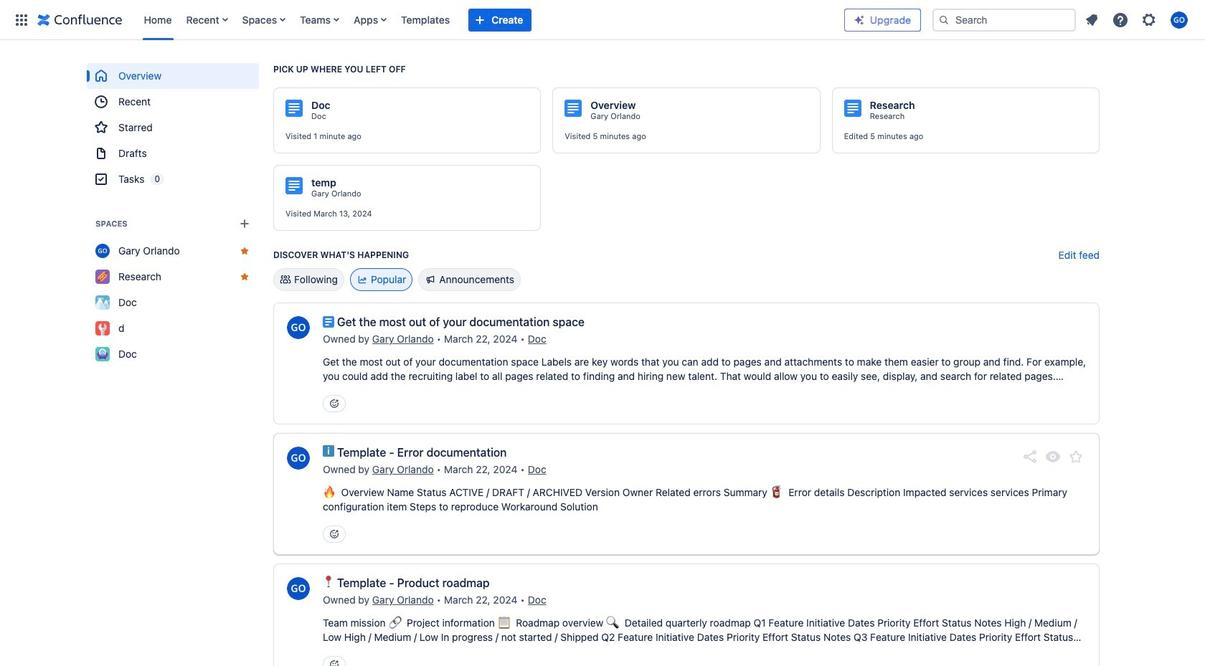 Task type: vqa. For each thing, say whether or not it's contained in the screenshot.
Edit this page icon
no



Task type: describe. For each thing, give the bounding box(es) containing it.
:information_source: image
[[323, 445, 334, 457]]

:round_pushpin: image
[[323, 576, 334, 587]]

1 more information about gary orlando image from the top
[[285, 315, 311, 341]]

unwatch image
[[1044, 448, 1062, 466]]

settings icon image
[[1141, 11, 1158, 28]]

premium image
[[854, 14, 865, 25]]

list for appswitcher icon at the top of page
[[137, 0, 844, 40]]

add reaction image for first more information about gary orlando image
[[329, 398, 340, 410]]

1 unstar this space image from the top
[[239, 245, 250, 257]]

help icon image
[[1112, 11, 1129, 28]]

2 unstar this space image from the top
[[239, 271, 250, 283]]

list for premium image
[[1079, 7, 1197, 33]]

:information_source: image
[[323, 445, 334, 457]]

notification icon image
[[1083, 11, 1100, 28]]



Task type: locate. For each thing, give the bounding box(es) containing it.
2 more information about gary orlando image from the top
[[285, 445, 311, 471]]

create a space image
[[236, 215, 253, 232]]

1 horizontal spatial list
[[1079, 7, 1197, 33]]

more information about gary orlando image
[[285, 315, 311, 341], [285, 445, 311, 471]]

group
[[87, 63, 259, 192]]

list
[[137, 0, 844, 40], [1079, 7, 1197, 33]]

1 vertical spatial more information about gary orlando image
[[285, 445, 311, 471]]

:round_pushpin: image
[[323, 576, 334, 587]]

unstar this space image
[[239, 245, 250, 257], [239, 271, 250, 283]]

0 vertical spatial more information about gary orlando image
[[285, 315, 311, 341]]

2 add reaction image from the top
[[329, 529, 340, 540]]

banner
[[0, 0, 1205, 40]]

your profile and preferences image
[[1171, 11, 1188, 28]]

search image
[[938, 14, 950, 25]]

0 horizontal spatial list
[[137, 0, 844, 40]]

confluence image
[[37, 11, 122, 28], [37, 11, 122, 28]]

add reaction image for 2nd more information about gary orlando image from the top
[[329, 529, 340, 540]]

more information about gary orlando image
[[285, 576, 311, 602]]

share image
[[1021, 448, 1039, 466]]

add reaction image up :information_source: icon
[[329, 398, 340, 410]]

appswitcher icon image
[[13, 11, 30, 28]]

0 vertical spatial add reaction image
[[329, 398, 340, 410]]

add reaction image
[[329, 398, 340, 410], [329, 529, 340, 540]]

None search field
[[933, 8, 1076, 31]]

0 vertical spatial unstar this space image
[[239, 245, 250, 257]]

add reaction image
[[329, 659, 340, 666]]

1 vertical spatial add reaction image
[[329, 529, 340, 540]]

1 add reaction image from the top
[[329, 398, 340, 410]]

1 vertical spatial unstar this space image
[[239, 271, 250, 283]]

global element
[[9, 0, 844, 40]]

Search field
[[933, 8, 1076, 31]]

add reaction image up :round_pushpin: icon
[[329, 529, 340, 540]]

star image
[[1067, 448, 1085, 466]]



